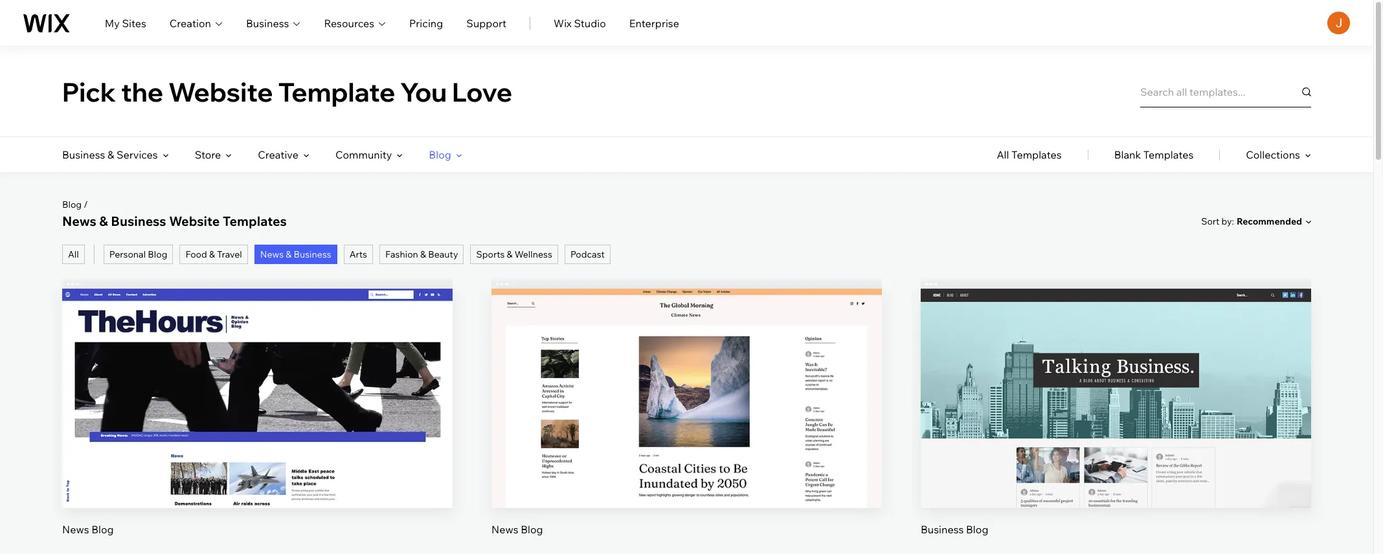 Task type: describe. For each thing, give the bounding box(es) containing it.
podcast link
[[565, 245, 611, 264]]

profile image image
[[1328, 12, 1351, 34]]

news blog for 1st news blog 'group' from the right
[[492, 524, 543, 537]]

resources
[[324, 17, 375, 29]]

news & business link
[[255, 245, 337, 264]]

& for fashion & beauty
[[420, 249, 426, 260]]

sports
[[477, 249, 505, 260]]

blank templates link
[[1115, 137, 1194, 172]]

business for business & services
[[62, 148, 105, 161]]

pick
[[62, 75, 116, 108]]

you
[[401, 75, 447, 108]]

personal
[[109, 249, 146, 260]]

creation button
[[170, 15, 223, 31]]

sites
[[122, 17, 146, 29]]

1 view from the left
[[246, 417, 270, 430]]

pricing link
[[410, 15, 443, 31]]

my sites
[[105, 17, 146, 29]]

& for news & business
[[286, 249, 292, 260]]

view inside business blog group
[[1105, 417, 1129, 430]]

blog inside business blog group
[[967, 524, 989, 537]]

1 news blog group from the left
[[62, 280, 453, 537]]

food & travel
[[186, 249, 242, 260]]

blank
[[1115, 148, 1142, 161]]

food & travel link
[[180, 245, 248, 264]]

all for all templates
[[997, 148, 1010, 161]]

creation
[[170, 17, 211, 29]]

my sites link
[[105, 15, 146, 31]]

services
[[117, 148, 158, 161]]

support link
[[467, 15, 507, 31]]

view button for edit button in business blog group
[[1086, 408, 1147, 439]]

view button for edit button for 1st news blog 'group' from the right
[[656, 408, 718, 439]]

arts link
[[344, 245, 373, 264]]

all templates link
[[997, 137, 1062, 172]]

pricing
[[410, 17, 443, 29]]

by:
[[1222, 215, 1235, 227]]

edit button for 1st news blog 'group' from the right
[[656, 364, 718, 395]]

business button
[[246, 15, 301, 31]]

categories by subject element
[[62, 137, 462, 172]]

edit for edit button in business blog group
[[1107, 373, 1126, 386]]

& for sports & wellness
[[507, 249, 513, 260]]

& for food & travel
[[209, 249, 215, 260]]

blank templates
[[1115, 148, 1194, 161]]

sports & wellness
[[477, 249, 553, 260]]

categories. use the left and right arrow keys to navigate the menu element
[[0, 137, 1374, 172]]

blog link
[[62, 199, 82, 211]]

news & business
[[260, 249, 332, 260]]

personal blog link
[[104, 245, 173, 264]]

sort
[[1202, 215, 1220, 227]]

the
[[121, 75, 163, 108]]

beauty
[[428, 249, 458, 260]]

blog inside the categories by subject element
[[429, 148, 451, 161]]

business & services
[[62, 148, 158, 161]]



Task type: locate. For each thing, give the bounding box(es) containing it.
news blog group
[[62, 280, 453, 537], [492, 280, 882, 537]]

2 horizontal spatial edit button
[[1086, 364, 1147, 395]]

0 horizontal spatial templates
[[223, 213, 287, 229]]

store
[[195, 148, 221, 161]]

1 horizontal spatial edit button
[[656, 364, 718, 395]]

website up food
[[169, 213, 220, 229]]

all inside all templates link
[[997, 148, 1010, 161]]

3 edit from the left
[[1107, 373, 1126, 386]]

0 horizontal spatial all
[[68, 249, 79, 260]]

wix studio link
[[554, 15, 606, 31]]

business blog
[[921, 524, 989, 537]]

creative
[[258, 148, 299, 161]]

& for business & services
[[108, 148, 114, 161]]

0 vertical spatial all
[[997, 148, 1010, 161]]

fashion & beauty
[[385, 249, 458, 260]]

1 view button from the left
[[227, 408, 288, 439]]

enterprise link
[[630, 15, 680, 31]]

1 news blog from the left
[[62, 524, 114, 537]]

1 edit from the left
[[248, 373, 267, 386]]

2 horizontal spatial edit
[[1107, 373, 1126, 386]]

wellness
[[515, 249, 553, 260]]

edit for second news blog 'group' from the right's edit button
[[248, 373, 267, 386]]

1 horizontal spatial news blog
[[492, 524, 543, 537]]

templates for blank templates
[[1144, 148, 1194, 161]]

edit button
[[227, 364, 288, 395], [656, 364, 718, 395], [1086, 364, 1147, 395]]

business inside group
[[921, 524, 964, 537]]

fashion
[[385, 249, 418, 260]]

generic categories element
[[997, 137, 1312, 172]]

sports & wellness link
[[471, 245, 558, 264]]

1 horizontal spatial news blog group
[[492, 280, 882, 537]]

resources button
[[324, 15, 386, 31]]

2 horizontal spatial view
[[1105, 417, 1129, 430]]

edit for edit button for 1st news blog 'group' from the right
[[677, 373, 697, 386]]

business for business
[[246, 17, 289, 29]]

2 news blog from the left
[[492, 524, 543, 537]]

business for business blog
[[921, 524, 964, 537]]

news
[[62, 213, 96, 229], [260, 249, 284, 260], [62, 524, 89, 537], [492, 524, 519, 537]]

2 horizontal spatial templates
[[1144, 148, 1194, 161]]

news blog for second news blog 'group' from the right
[[62, 524, 114, 537]]

edit inside business blog group
[[1107, 373, 1126, 386]]

all for all
[[68, 249, 79, 260]]

fashion & beauty link
[[380, 245, 464, 264]]

business inside the categories by subject element
[[62, 148, 105, 161]]

food
[[186, 249, 207, 260]]

template
[[278, 75, 396, 108]]

0 horizontal spatial news blog group
[[62, 280, 453, 537]]

website up store
[[168, 75, 273, 108]]

3 edit button from the left
[[1086, 364, 1147, 395]]

view
[[246, 417, 270, 430], [675, 417, 699, 430], [1105, 417, 1129, 430]]

collections
[[1247, 148, 1301, 161]]

3 view from the left
[[1105, 417, 1129, 430]]

news & business website templates - news blog image
[[62, 289, 453, 509], [492, 289, 882, 509]]

news & business website templates - news blog image for second news blog 'group' from the right's edit button
[[62, 289, 453, 509]]

0 horizontal spatial view
[[246, 417, 270, 430]]

3 view button from the left
[[1086, 408, 1147, 439]]

1 vertical spatial all
[[68, 249, 79, 260]]

business blog group
[[921, 280, 1312, 537]]

blog
[[429, 148, 451, 161], [62, 199, 82, 211], [148, 249, 167, 260], [91, 524, 114, 537], [521, 524, 543, 537], [967, 524, 989, 537]]

templates for all templates
[[1012, 148, 1062, 161]]

2 edit button from the left
[[656, 364, 718, 395]]

2 news & business website templates - news blog image from the left
[[492, 289, 882, 509]]

& for news & business website templates
[[99, 213, 108, 229]]

support
[[467, 17, 507, 29]]

& inside the categories by subject element
[[108, 148, 114, 161]]

podcast
[[571, 249, 605, 260]]

edit
[[248, 373, 267, 386], [677, 373, 697, 386], [1107, 373, 1126, 386]]

all templates
[[997, 148, 1062, 161]]

travel
[[217, 249, 242, 260]]

community
[[336, 148, 392, 161]]

arts
[[350, 249, 367, 260]]

enterprise
[[630, 17, 680, 29]]

business
[[246, 17, 289, 29], [62, 148, 105, 161], [111, 213, 166, 229], [294, 249, 332, 260], [921, 524, 964, 537]]

0 horizontal spatial edit button
[[227, 364, 288, 395]]

recommended
[[1238, 216, 1303, 227]]

news blog
[[62, 524, 114, 537], [492, 524, 543, 537]]

0 horizontal spatial news blog
[[62, 524, 114, 537]]

all link
[[62, 245, 85, 264]]

all inside all link
[[68, 249, 79, 260]]

Search search field
[[1141, 76, 1312, 107]]

wix
[[554, 17, 572, 29]]

2 horizontal spatial view button
[[1086, 408, 1147, 439]]

None search field
[[1141, 76, 1312, 107]]

1 vertical spatial website
[[169, 213, 220, 229]]

my
[[105, 17, 120, 29]]

/
[[84, 199, 88, 211]]

news & business website templates
[[62, 213, 287, 229]]

1 horizontal spatial templates
[[1012, 148, 1062, 161]]

0 horizontal spatial view button
[[227, 408, 288, 439]]

0 horizontal spatial news & business website templates - news blog image
[[62, 289, 453, 509]]

news & business website templates - business blog image
[[921, 289, 1312, 509]]

templates
[[1012, 148, 1062, 161], [1144, 148, 1194, 161], [223, 213, 287, 229]]

1 horizontal spatial view button
[[656, 408, 718, 439]]

0 horizontal spatial edit
[[248, 373, 267, 386]]

blog inside 'personal blog' 'link'
[[148, 249, 167, 260]]

1 horizontal spatial news & business website templates - news blog image
[[492, 289, 882, 509]]

love
[[452, 75, 513, 108]]

sort by:
[[1202, 215, 1235, 227]]

view button inside business blog group
[[1086, 408, 1147, 439]]

1 horizontal spatial edit
[[677, 373, 697, 386]]

blog /
[[62, 199, 88, 211]]

0 vertical spatial website
[[168, 75, 273, 108]]

personal blog
[[109, 249, 167, 260]]

website
[[168, 75, 273, 108], [169, 213, 220, 229]]

1 news & business website templates - news blog image from the left
[[62, 289, 453, 509]]

all
[[997, 148, 1010, 161], [68, 249, 79, 260]]

2 edit from the left
[[677, 373, 697, 386]]

2 view from the left
[[675, 417, 699, 430]]

business inside dropdown button
[[246, 17, 289, 29]]

&
[[108, 148, 114, 161], [99, 213, 108, 229], [209, 249, 215, 260], [286, 249, 292, 260], [420, 249, 426, 260], [507, 249, 513, 260]]

pick the website template you love
[[62, 75, 513, 108]]

edit button for business blog group
[[1086, 364, 1147, 395]]

1 edit button from the left
[[227, 364, 288, 395]]

2 view button from the left
[[656, 408, 718, 439]]

view button for second news blog 'group' from the right's edit button
[[227, 408, 288, 439]]

studio
[[574, 17, 606, 29]]

wix studio
[[554, 17, 606, 29]]

news & business website templates - news blog image for edit button for 1st news blog 'group' from the right
[[492, 289, 882, 509]]

1 horizontal spatial all
[[997, 148, 1010, 161]]

edit button inside business blog group
[[1086, 364, 1147, 395]]

view button
[[227, 408, 288, 439], [656, 408, 718, 439], [1086, 408, 1147, 439]]

edit button for second news blog 'group' from the right
[[227, 364, 288, 395]]

2 news blog group from the left
[[492, 280, 882, 537]]

1 horizontal spatial view
[[675, 417, 699, 430]]



Task type: vqa. For each thing, say whether or not it's contained in the screenshot.
"&" associated with Sports & Wellness
yes



